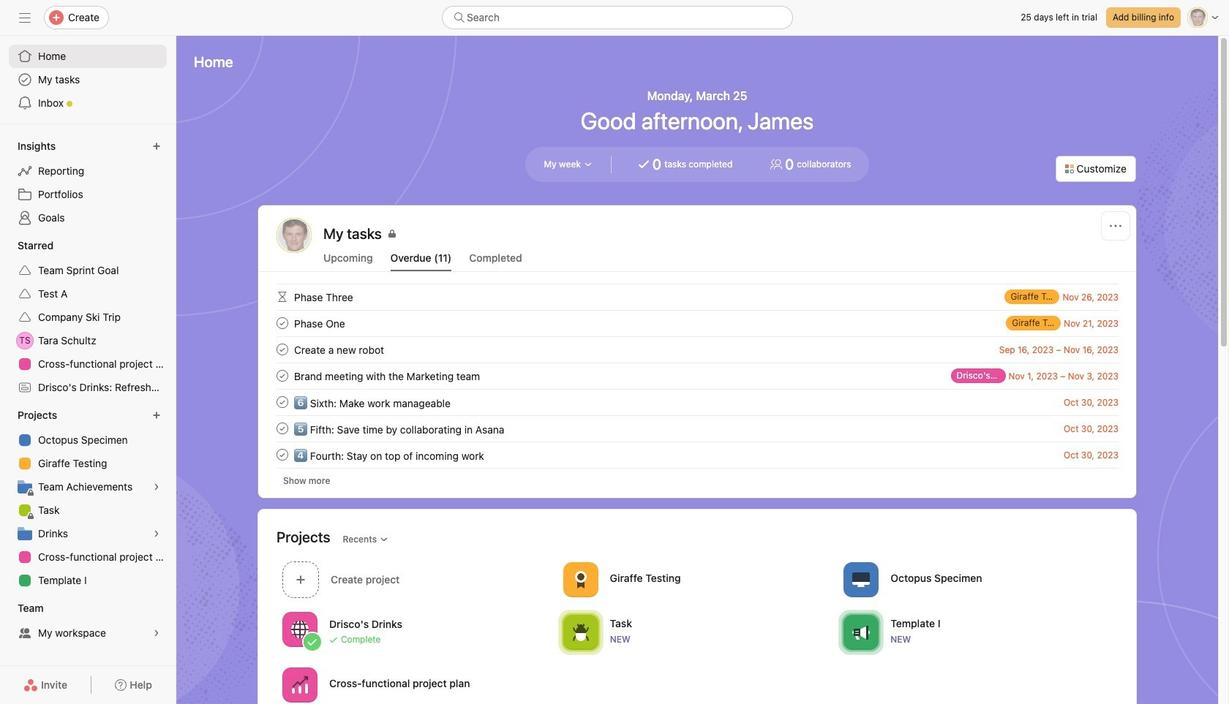 Task type: locate. For each thing, give the bounding box(es) containing it.
1 vertical spatial mark complete checkbox
[[274, 420, 291, 438]]

5 list item from the top
[[259, 389, 1136, 416]]

4 mark complete image from the top
[[274, 420, 291, 438]]

1 mark complete checkbox from the top
[[274, 394, 291, 411]]

see details, my workspace image
[[152, 629, 161, 638]]

0 vertical spatial mark complete image
[[274, 367, 291, 385]]

Mark complete checkbox
[[274, 315, 291, 332], [274, 341, 291, 359], [274, 367, 291, 385], [274, 446, 291, 464]]

mark complete image
[[274, 367, 291, 385], [274, 446, 291, 464]]

list box
[[442, 6, 793, 29]]

1 mark complete image from the top
[[274, 315, 291, 332]]

4 mark complete checkbox from the top
[[274, 446, 291, 464]]

Mark complete checkbox
[[274, 394, 291, 411], [274, 420, 291, 438]]

see details, drinks image
[[152, 530, 161, 538]]

new project or portfolio image
[[152, 411, 161, 420]]

globe image
[[291, 621, 309, 638]]

insights element
[[0, 133, 176, 233]]

3 list item from the top
[[259, 337, 1136, 363]]

2 mark complete image from the top
[[274, 446, 291, 464]]

teams element
[[0, 596, 176, 648]]

computer image
[[853, 571, 870, 589]]

graph image
[[291, 676, 309, 694]]

0 vertical spatial mark complete checkbox
[[274, 394, 291, 411]]

2 mark complete checkbox from the top
[[274, 341, 291, 359]]

actions image
[[1110, 220, 1122, 232]]

list item
[[259, 284, 1136, 310], [259, 310, 1136, 337], [259, 337, 1136, 363], [259, 363, 1136, 389], [259, 389, 1136, 416], [259, 416, 1136, 442], [259, 442, 1136, 468]]

projects element
[[0, 402, 176, 596]]

mark complete image
[[274, 315, 291, 332], [274, 341, 291, 359], [274, 394, 291, 411], [274, 420, 291, 438]]

2 mark complete image from the top
[[274, 341, 291, 359]]

1 vertical spatial mark complete image
[[274, 446, 291, 464]]

hide sidebar image
[[19, 12, 31, 23]]

bug image
[[572, 624, 589, 641]]

3 mark complete image from the top
[[274, 394, 291, 411]]

1 mark complete image from the top
[[274, 367, 291, 385]]



Task type: vqa. For each thing, say whether or not it's contained in the screenshot.
Manually
no



Task type: describe. For each thing, give the bounding box(es) containing it.
2 list item from the top
[[259, 310, 1136, 337]]

megaphone image
[[853, 624, 870, 641]]

4 list item from the top
[[259, 363, 1136, 389]]

6 list item from the top
[[259, 416, 1136, 442]]

1 list item from the top
[[259, 284, 1136, 310]]

1 mark complete checkbox from the top
[[274, 315, 291, 332]]

see details, team achievements image
[[152, 483, 161, 492]]

3 mark complete checkbox from the top
[[274, 367, 291, 385]]

2 mark complete checkbox from the top
[[274, 420, 291, 438]]

7 list item from the top
[[259, 442, 1136, 468]]

global element
[[0, 36, 176, 124]]

starred element
[[0, 233, 176, 402]]

new insights image
[[152, 142, 161, 151]]

ribbon image
[[572, 571, 589, 589]]

dependencies image
[[274, 288, 291, 306]]



